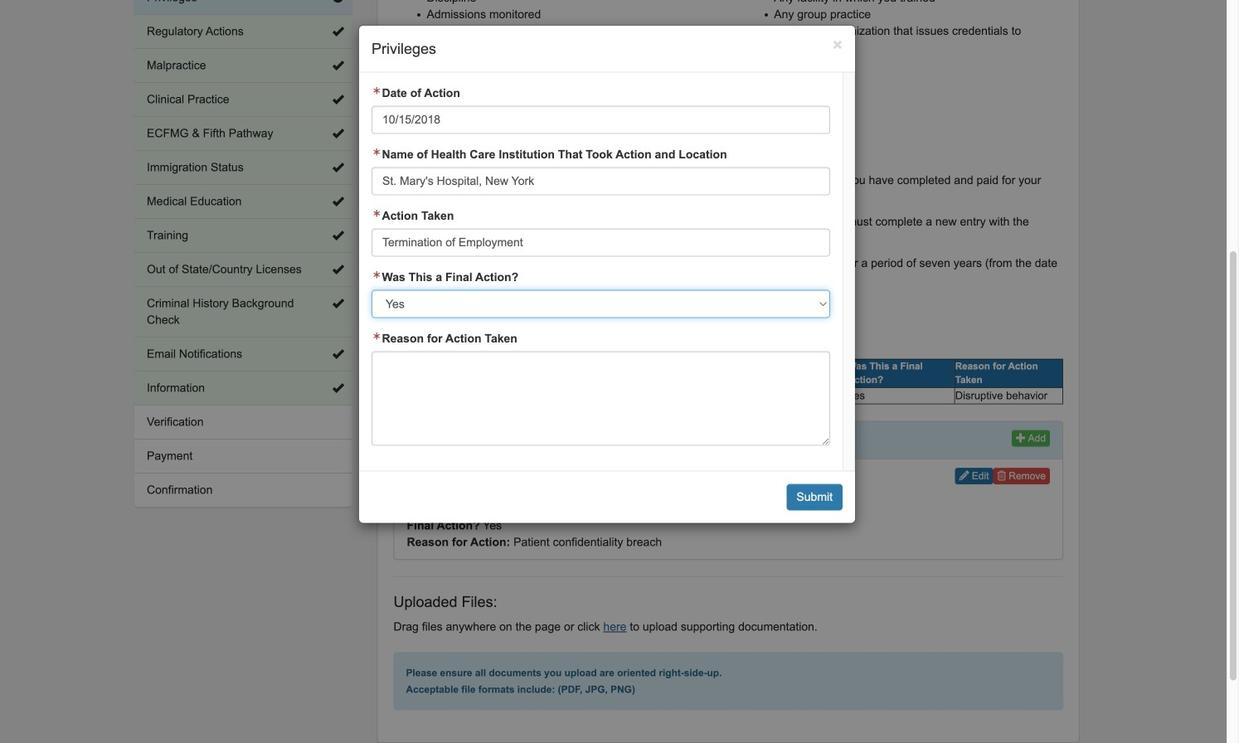 Task type: locate. For each thing, give the bounding box(es) containing it.
3 ok image from the top
[[332, 128, 344, 139]]

1 ok image from the top
[[332, 26, 344, 37]]

ok image
[[332, 60, 344, 71], [332, 162, 344, 173], [332, 196, 344, 207], [332, 230, 344, 241], [332, 264, 344, 276], [332, 349, 344, 360], [332, 383, 344, 394]]

5 ok image from the top
[[332, 264, 344, 276]]

1 fw image from the top
[[372, 148, 382, 157]]

1 fw image from the top
[[372, 87, 382, 95]]

None text field
[[372, 229, 831, 257], [372, 352, 831, 446], [372, 229, 831, 257], [372, 352, 831, 446]]

7 ok image from the top
[[332, 383, 344, 394]]

MM/DD/YYYY text field
[[372, 106, 831, 134]]

2 vertical spatial fw image
[[372, 271, 382, 279]]

1 vertical spatial fw image
[[372, 210, 382, 218]]

None text field
[[372, 167, 831, 196]]

2 ok image from the top
[[332, 94, 344, 105]]

3 ok image from the top
[[332, 196, 344, 207]]

1 vertical spatial fw image
[[372, 333, 382, 341]]

2 fw image from the top
[[372, 210, 382, 218]]

0 vertical spatial fw image
[[372, 87, 382, 95]]

0 vertical spatial fw image
[[372, 148, 382, 157]]

pencil image
[[960, 471, 970, 481]]

4 ok image from the top
[[332, 230, 344, 241]]

4 ok image from the top
[[332, 298, 344, 310]]

None submit
[[787, 484, 843, 511]]

fw image
[[372, 148, 382, 157], [372, 333, 382, 341]]

ok image
[[332, 26, 344, 37], [332, 94, 344, 105], [332, 128, 344, 139], [332, 298, 344, 310]]

fw image
[[372, 87, 382, 95], [372, 210, 382, 218], [372, 271, 382, 279]]

6 ok image from the top
[[332, 349, 344, 360]]

2 ok image from the top
[[332, 162, 344, 173]]



Task type: vqa. For each thing, say whether or not it's contained in the screenshot.
radio
no



Task type: describe. For each thing, give the bounding box(es) containing it.
plus image
[[1017, 433, 1027, 443]]

trash o image
[[998, 471, 1007, 481]]

circle arrow left image
[[332, 0, 344, 3]]

2 fw image from the top
[[372, 333, 382, 341]]

1 ok image from the top
[[332, 60, 344, 71]]

3 fw image from the top
[[372, 271, 382, 279]]



